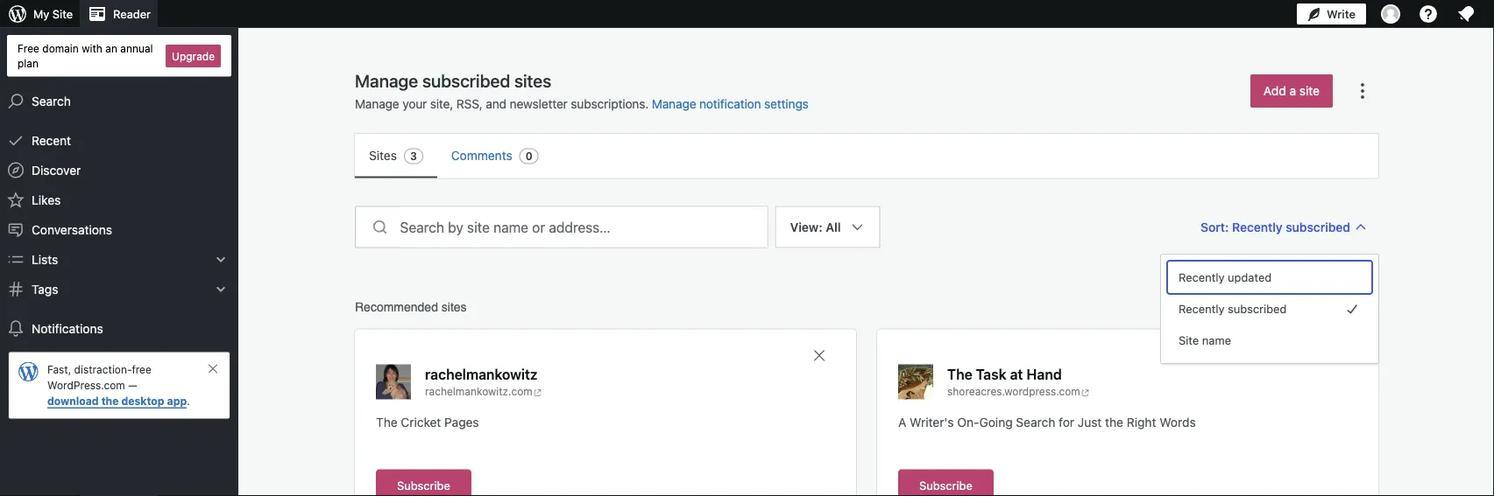 Task type: vqa. For each thing, say whether or not it's contained in the screenshot.
free domain with an annual plan
yes



Task type: describe. For each thing, give the bounding box(es) containing it.
right
[[1127, 415, 1156, 430]]

my site link
[[0, 0, 80, 28]]

recently for recently subscribed
[[1179, 303, 1225, 316]]

3
[[410, 150, 417, 163]]

keyboard_arrow_down image
[[212, 251, 230, 269]]

write
[[1327, 7, 1356, 21]]

dismiss this recommendation image
[[811, 347, 828, 365]]

notification settings
[[699, 97, 809, 111]]

conversations link
[[0, 215, 238, 245]]

sort: recently subscribed
[[1201, 220, 1351, 234]]

site inside 'button'
[[1179, 334, 1199, 347]]

the task at hand link
[[947, 365, 1062, 384]]

my site
[[33, 7, 73, 21]]

add a site
[[1264, 84, 1320, 98]]

rachelmankowitz
[[425, 366, 538, 383]]

subscribed sites
[[422, 70, 552, 91]]

my profile image
[[1381, 4, 1400, 24]]

search inside search link
[[32, 94, 71, 108]]

view:
[[790, 220, 823, 234]]

sort:
[[1201, 220, 1229, 234]]

manage notification settings link
[[652, 97, 809, 111]]

words
[[1160, 415, 1196, 430]]

0
[[526, 150, 533, 163]]

subscribed inside dropdown button
[[1286, 220, 1351, 234]]

manage subscribed sites manage your site, rss, and newsletter subscriptions. manage notification settings
[[355, 70, 809, 111]]

sites
[[369, 149, 397, 163]]

writer's
[[910, 415, 954, 430]]

subscriptions.
[[571, 97, 649, 111]]

write link
[[1297, 0, 1366, 28]]

reader
[[113, 7, 151, 21]]

add
[[1264, 84, 1286, 98]]

a
[[898, 415, 906, 430]]

notifications
[[32, 322, 103, 336]]

notifications link
[[0, 314, 238, 344]]

—
[[128, 380, 137, 392]]

Search search field
[[400, 207, 767, 248]]

site
[[1300, 84, 1320, 98]]

keyboard_arrow_down image
[[212, 281, 230, 298]]

subscribe button for the task at hand
[[898, 470, 994, 497]]

the inside manage subscribed sites main content
[[1105, 415, 1123, 430]]

add a site button
[[1251, 74, 1333, 108]]

lists
[[32, 252, 58, 267]]

view: all
[[790, 220, 841, 234]]

recently for recently updated
[[1179, 271, 1225, 284]]

annual
[[120, 42, 153, 54]]

likes link
[[0, 185, 238, 215]]

the cricket pages
[[376, 415, 479, 430]]

free domain with an annual plan
[[18, 42, 153, 69]]

sites
[[442, 300, 467, 314]]

desktop
[[121, 396, 164, 408]]

your
[[402, 97, 427, 111]]

likes
[[32, 193, 61, 207]]

site name
[[1179, 334, 1231, 347]]

all
[[826, 220, 841, 234]]

recommended sites
[[355, 300, 467, 314]]

menu containing recently updated
[[1168, 262, 1372, 357]]

subscribed inside button
[[1228, 303, 1287, 316]]

hand
[[1027, 366, 1062, 383]]

dismiss image
[[206, 362, 220, 376]]

recently subscribed
[[1179, 303, 1287, 316]]

discover link
[[0, 156, 238, 185]]

wordpress.com
[[47, 380, 125, 392]]

cricket
[[401, 415, 441, 430]]

rachelmankowitz link
[[425, 365, 538, 384]]

help image
[[1418, 4, 1439, 25]]

upgrade button
[[166, 45, 221, 67]]

sort: recently subscribed button
[[1194, 212, 1379, 243]]



Task type: locate. For each thing, give the bounding box(es) containing it.
1 vertical spatial menu
[[1168, 262, 1372, 357]]

download
[[47, 396, 99, 408]]

subscribe down writer's
[[919, 479, 973, 493]]

recently up the site name
[[1179, 303, 1225, 316]]

app
[[167, 396, 187, 408]]

view: all button
[[775, 206, 880, 389]]

and
[[486, 97, 507, 111]]

recent
[[32, 133, 71, 148]]

subscribe for rachelmankowitz
[[397, 479, 450, 493]]

the
[[947, 366, 973, 383], [376, 415, 398, 430]]

the down 'wordpress.com'
[[101, 396, 119, 408]]

fast, distraction-free wordpress.com — download the desktop app .
[[47, 364, 190, 408]]

tags link
[[0, 275, 238, 305]]

1 vertical spatial the
[[1105, 415, 1123, 430]]

manage subscribed sites main content
[[327, 69, 1407, 497]]

recently inside dropdown button
[[1232, 220, 1283, 234]]

rss,
[[456, 97, 483, 111]]

1 horizontal spatial search
[[1016, 415, 1055, 430]]

shoreacres.wordpress.com link
[[947, 384, 1093, 400]]

subscribe for the task at hand
[[919, 479, 973, 493]]

recent link
[[0, 126, 238, 156]]

dismiss this recommendation image
[[1333, 347, 1351, 365]]

site name button
[[1168, 325, 1372, 357]]

0 vertical spatial site
[[52, 7, 73, 21]]

site right my
[[52, 7, 73, 21]]

None search field
[[355, 206, 768, 248]]

a
[[1290, 84, 1296, 98]]

rachelmankowitz.com link
[[425, 384, 569, 400]]

subscribed
[[1286, 220, 1351, 234], [1228, 303, 1287, 316]]

1 subscribe from the left
[[397, 479, 450, 493]]

.
[[187, 396, 190, 408]]

2 subscribe button from the left
[[898, 470, 994, 497]]

updated
[[1228, 271, 1272, 284]]

1 vertical spatial recently
[[1179, 271, 1225, 284]]

the for the task at hand
[[947, 366, 973, 383]]

free
[[18, 42, 39, 54]]

0 horizontal spatial the
[[101, 396, 119, 408]]

subscribe button down writer's
[[898, 470, 994, 497]]

the right the just
[[1105, 415, 1123, 430]]

newsletter
[[510, 97, 568, 111]]

free
[[132, 364, 151, 376]]

recently updated button
[[1168, 262, 1372, 294]]

0 vertical spatial the
[[947, 366, 973, 383]]

the left cricket
[[376, 415, 398, 430]]

upgrade
[[172, 50, 215, 62]]

the inside fast, distraction-free wordpress.com — download the desktop app .
[[101, 396, 119, 408]]

reader link
[[80, 0, 158, 28]]

recently updated
[[1179, 271, 1272, 284]]

1 horizontal spatial the
[[1105, 415, 1123, 430]]

subscribe
[[397, 479, 450, 493], [919, 479, 973, 493]]

search left for at the bottom
[[1016, 415, 1055, 430]]

at
[[1010, 366, 1023, 383]]

manage right 'subscriptions.'
[[652, 97, 696, 111]]

0 horizontal spatial site
[[52, 7, 73, 21]]

recently subscribed button
[[1168, 294, 1372, 325]]

manage up your
[[355, 70, 418, 91]]

1 vertical spatial search
[[1016, 415, 1055, 430]]

discover
[[32, 163, 81, 178]]

search link
[[0, 86, 238, 116]]

1 vertical spatial the
[[376, 415, 398, 430]]

subscribe button down cricket
[[376, 470, 471, 497]]

0 vertical spatial recently
[[1232, 220, 1283, 234]]

manage your notifications image
[[1456, 4, 1477, 25]]

subscribe button for rachelmankowitz
[[376, 470, 471, 497]]

1 horizontal spatial subscribe
[[919, 479, 973, 493]]

lists link
[[0, 245, 238, 275]]

2 vertical spatial recently
[[1179, 303, 1225, 316]]

1 vertical spatial site
[[1179, 334, 1199, 347]]

comments
[[451, 149, 512, 163]]

fast,
[[47, 364, 71, 376]]

task
[[976, 366, 1007, 383]]

site,
[[430, 97, 453, 111]]

recommended
[[355, 300, 438, 314]]

the left task
[[947, 366, 973, 383]]

recently right sort:
[[1232, 220, 1283, 234]]

0 vertical spatial the
[[101, 396, 119, 408]]

search up recent
[[32, 94, 71, 108]]

0 vertical spatial menu
[[355, 134, 1379, 178]]

menu containing sites
[[355, 134, 1379, 178]]

going
[[979, 415, 1013, 430]]

an
[[105, 42, 117, 54]]

none search field inside manage subscribed sites main content
[[355, 206, 768, 248]]

domain
[[42, 42, 79, 54]]

the task at hand
[[947, 366, 1062, 383]]

distraction-
[[74, 364, 132, 376]]

2 subscribe from the left
[[919, 479, 973, 493]]

my
[[33, 7, 49, 21]]

menu inside manage subscribed sites main content
[[355, 134, 1379, 178]]

1 horizontal spatial subscribe button
[[898, 470, 994, 497]]

conversations
[[32, 223, 112, 237]]

a writer's on-going search for just the right words
[[898, 415, 1196, 430]]

site left the name
[[1179, 334, 1199, 347]]

subscribed down the "updated" on the bottom right of page
[[1228, 303, 1287, 316]]

for
[[1059, 415, 1075, 430]]

on-
[[957, 415, 979, 430]]

plan
[[18, 57, 39, 69]]

recently
[[1232, 220, 1283, 234], [1179, 271, 1225, 284], [1179, 303, 1225, 316]]

1 horizontal spatial site
[[1179, 334, 1199, 347]]

0 vertical spatial subscribed
[[1286, 220, 1351, 234]]

1 horizontal spatial the
[[947, 366, 973, 383]]

more image
[[1352, 81, 1373, 102]]

subscribed up recently updated button
[[1286, 220, 1351, 234]]

manage
[[355, 70, 418, 91], [355, 97, 399, 111], [652, 97, 696, 111]]

right image
[[1342, 299, 1363, 320]]

0 vertical spatial search
[[32, 94, 71, 108]]

rachelmankowitz.com
[[425, 386, 533, 398]]

0 horizontal spatial subscribe button
[[376, 470, 471, 497]]

1 subscribe button from the left
[[376, 470, 471, 497]]

just
[[1078, 415, 1102, 430]]

subscribe down cricket
[[397, 479, 450, 493]]

menu
[[355, 134, 1379, 178], [1168, 262, 1372, 357]]

search
[[32, 94, 71, 108], [1016, 415, 1055, 430]]

shoreacres.wordpress.com
[[947, 386, 1080, 398]]

pages
[[444, 415, 479, 430]]

tags
[[32, 282, 58, 297]]

0 horizontal spatial the
[[376, 415, 398, 430]]

the for the cricket pages
[[376, 415, 398, 430]]

with
[[82, 42, 102, 54]]

site
[[52, 7, 73, 21], [1179, 334, 1199, 347]]

name
[[1202, 334, 1231, 347]]

0 horizontal spatial subscribe
[[397, 479, 450, 493]]

manage left your
[[355, 97, 399, 111]]

search inside manage subscribed sites main content
[[1016, 415, 1055, 430]]

1 vertical spatial subscribed
[[1228, 303, 1287, 316]]

recently up recently subscribed
[[1179, 271, 1225, 284]]

0 horizontal spatial search
[[32, 94, 71, 108]]



